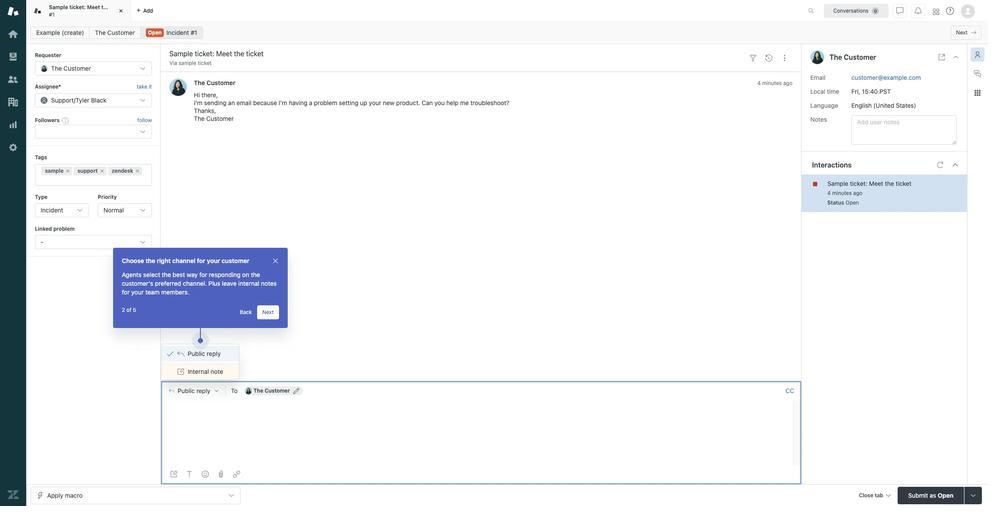 Task type: locate. For each thing, give the bounding box(es) containing it.
1 vertical spatial sample
[[828, 180, 849, 187]]

next inside choose the right channel for your customer "dialog"
[[262, 309, 274, 316]]

public reply inside public reply menu item
[[188, 350, 221, 358]]

sample up #1
[[49, 4, 68, 11]]

1 vertical spatial public reply
[[178, 388, 210, 395]]

0 horizontal spatial minutes
[[762, 80, 782, 87]]

0 horizontal spatial your
[[131, 289, 144, 296]]

1 vertical spatial minutes
[[832, 190, 852, 196]]

2 horizontal spatial your
[[369, 99, 381, 107]]

1 vertical spatial meet
[[869, 180, 884, 187]]

2 horizontal spatial open
[[938, 492, 954, 499]]

next button right back
[[257, 306, 279, 320]]

1 horizontal spatial next button
[[951, 26, 982, 40]]

i'm down hi
[[194, 99, 202, 107]]

language
[[811, 102, 838, 109]]

for down customer's
[[122, 289, 130, 296]]

public
[[188, 350, 205, 358], [178, 388, 195, 395]]

0 vertical spatial 4
[[758, 80, 761, 87]]

customer left the edit user icon
[[265, 388, 290, 394]]

your right up
[[369, 99, 381, 107]]

email
[[811, 74, 826, 81]]

close image inside tab
[[117, 7, 125, 15]]

1 vertical spatial for
[[199, 271, 207, 279]]

on
[[242, 271, 249, 279]]

1 horizontal spatial next
[[956, 29, 968, 36]]

tab
[[26, 0, 131, 22]]

public reply inside public reply popup button
[[178, 388, 210, 395]]

the down sample ticket: meet the ticket #1
[[95, 29, 106, 36]]

4 minutes ago text field down events icon
[[758, 80, 793, 87]]

2 vertical spatial open
[[938, 492, 954, 499]]

0 horizontal spatial sample
[[49, 4, 68, 11]]

format text image
[[186, 471, 193, 478]]

1 horizontal spatial ticket
[[198, 60, 212, 66]]

0 horizontal spatial 4
[[758, 80, 761, 87]]

0 vertical spatial the customer link
[[89, 27, 141, 39]]

submit as open
[[908, 492, 954, 499]]

0 vertical spatial public
[[188, 350, 205, 358]]

meet for sample ticket: meet the ticket 4 minutes ago status open
[[869, 180, 884, 187]]

problem down 'incident' popup button
[[53, 226, 75, 232]]

1 vertical spatial 4
[[828, 190, 831, 196]]

open
[[148, 29, 162, 36], [846, 199, 859, 206], [938, 492, 954, 499]]

5
[[133, 307, 136, 314]]

notes
[[261, 280, 277, 287]]

1 vertical spatial problem
[[53, 226, 75, 232]]

troubleshoot?
[[471, 99, 510, 107]]

status
[[828, 199, 844, 206]]

1 vertical spatial reply
[[197, 388, 210, 395]]

4 minutes ago text field
[[758, 80, 793, 87], [828, 190, 863, 196]]

add link (cmd k) image
[[233, 471, 240, 478]]

example (create) button
[[31, 27, 90, 39]]

sample up "status"
[[828, 180, 849, 187]]

0 horizontal spatial i'm
[[194, 99, 202, 107]]

next button up customer context icon
[[951, 26, 982, 40]]

1 vertical spatial ticket:
[[850, 180, 868, 187]]

1 horizontal spatial i'm
[[279, 99, 287, 107]]

minutes up "status"
[[832, 190, 852, 196]]

reply
[[207, 350, 221, 358], [197, 388, 210, 395]]

customer@example.com
[[852, 74, 921, 81]]

customer down sending
[[206, 115, 234, 122]]

sending
[[204, 99, 227, 107]]

the inside sample ticket: meet the ticket 4 minutes ago status open
[[885, 180, 894, 187]]

1 horizontal spatial meet
[[869, 180, 884, 187]]

for up way
[[197, 257, 205, 265]]

tab containing sample ticket: meet the ticket
[[26, 0, 131, 22]]

reply up note
[[207, 350, 221, 358]]

get started image
[[7, 28, 19, 40]]

0 vertical spatial close image
[[117, 7, 125, 15]]

0 vertical spatial 4 minutes ago text field
[[758, 80, 793, 87]]

reply inside menu item
[[207, 350, 221, 358]]

interactions
[[812, 161, 852, 169]]

0 horizontal spatial ticket:
[[69, 4, 86, 11]]

public reply
[[188, 350, 221, 358], [178, 388, 210, 395]]

agents
[[122, 271, 142, 279]]

1 vertical spatial open
[[846, 199, 859, 206]]

local
[[811, 88, 826, 95]]

sample ticket: meet the ticket 4 minutes ago status open
[[828, 180, 912, 206]]

customer@example.com image
[[245, 388, 252, 395]]

english
[[852, 102, 872, 109]]

the customer down sample ticket: meet the ticket #1
[[95, 29, 135, 36]]

4
[[758, 80, 761, 87], [828, 190, 831, 196]]

1 horizontal spatial ticket:
[[850, 180, 868, 187]]

the customer link up there,
[[194, 79, 235, 87]]

1 horizontal spatial problem
[[314, 99, 337, 107]]

public reply up internal note
[[188, 350, 221, 358]]

1 vertical spatial 4 minutes ago text field
[[828, 190, 863, 196]]

views image
[[7, 51, 19, 62]]

4 minutes ago
[[758, 80, 793, 87]]

normal
[[104, 207, 124, 214]]

for
[[197, 257, 205, 265], [199, 271, 207, 279], [122, 289, 130, 296]]

1 horizontal spatial minutes
[[832, 190, 852, 196]]

0 vertical spatial problem
[[314, 99, 337, 107]]

your inside hi there, i'm sending an email because i'm having a problem setting up your new product. can you help me troubleshoot? thanks, the customer
[[369, 99, 381, 107]]

customer inside hi there, i'm sending an email because i'm having a problem setting up your new product. can you help me troubleshoot? thanks, the customer
[[206, 115, 234, 122]]

the down thanks,
[[194, 115, 205, 122]]

user image
[[811, 50, 825, 64]]

1 horizontal spatial sample
[[828, 180, 849, 187]]

meet inside sample ticket: meet the ticket 4 minutes ago status open
[[869, 180, 884, 187]]

reply down 'internal note' menu item
[[197, 388, 210, 395]]

0 horizontal spatial ticket
[[111, 4, 126, 11]]

2 horizontal spatial ticket
[[896, 180, 912, 187]]

example (create)
[[36, 29, 84, 36]]

problem right a
[[314, 99, 337, 107]]

15:40
[[862, 88, 878, 95]]

open inside sample ticket: meet the ticket 4 minutes ago status open
[[846, 199, 859, 206]]

ticket for sample ticket: meet the ticket #1
[[111, 4, 126, 11]]

customer inside secondary element
[[107, 29, 135, 36]]

edit user image
[[293, 388, 300, 394]]

cc
[[786, 387, 794, 395]]

local time
[[811, 88, 839, 95]]

normal button
[[98, 204, 152, 217]]

the customer right customer@example.com icon
[[254, 388, 290, 394]]

0 horizontal spatial ago
[[784, 80, 793, 87]]

sample inside sample ticket: meet the ticket #1
[[49, 4, 68, 11]]

0 vertical spatial ticket:
[[69, 4, 86, 11]]

back
[[240, 309, 252, 316]]

meet inside sample ticket: meet the ticket #1
[[87, 4, 100, 11]]

0 vertical spatial sample
[[49, 4, 68, 11]]

1 vertical spatial public
[[178, 388, 195, 395]]

#1
[[49, 11, 55, 18]]

draft mode image
[[170, 471, 177, 478]]

0 vertical spatial open
[[148, 29, 162, 36]]

product.
[[396, 99, 420, 107]]

1 horizontal spatial the customer link
[[194, 79, 235, 87]]

your up responding
[[207, 257, 220, 265]]

0 horizontal spatial close image
[[117, 7, 125, 15]]

team
[[145, 289, 160, 296]]

0 vertical spatial meet
[[87, 4, 100, 11]]

you
[[435, 99, 445, 107]]

0 horizontal spatial the customer link
[[89, 27, 141, 39]]

public inside menu item
[[188, 350, 205, 358]]

ticket: inside sample ticket: meet the ticket 4 minutes ago status open
[[850, 180, 868, 187]]

conversations button
[[824, 4, 889, 18]]

the inside sample ticket: meet the ticket #1
[[101, 4, 110, 11]]

the customer link down sample ticket: meet the ticket #1
[[89, 27, 141, 39]]

ticket inside sample ticket: meet the ticket 4 minutes ago status open
[[896, 180, 912, 187]]

1 i'm from the left
[[194, 99, 202, 107]]

0 horizontal spatial next button
[[257, 306, 279, 320]]

1 horizontal spatial close image
[[272, 258, 279, 265]]

1 vertical spatial your
[[207, 257, 220, 265]]

minutes
[[762, 80, 782, 87], [832, 190, 852, 196]]

sample ticket: meet the ticket #1
[[49, 4, 126, 18]]

0 vertical spatial public reply
[[188, 350, 221, 358]]

0 horizontal spatial open
[[148, 29, 162, 36]]

the customer
[[95, 29, 135, 36], [830, 53, 877, 61], [194, 79, 235, 87], [254, 388, 290, 394]]

open inside secondary element
[[148, 29, 162, 36]]

0 horizontal spatial meet
[[87, 4, 100, 11]]

the customer link
[[89, 27, 141, 39], [194, 79, 235, 87]]

0 vertical spatial ago
[[784, 80, 793, 87]]

0 vertical spatial reply
[[207, 350, 221, 358]]

english (united states)
[[852, 102, 916, 109]]

help
[[446, 99, 459, 107]]

public down the internal
[[178, 388, 195, 395]]

2 vertical spatial your
[[131, 289, 144, 296]]

reporting image
[[7, 119, 19, 131]]

leave
[[222, 280, 237, 287]]

public reply down the internal
[[178, 388, 210, 395]]

add attachment image
[[217, 471, 224, 478]]

customer up the customer@example.com at the right top of page
[[844, 53, 877, 61]]

i'm left the having
[[279, 99, 287, 107]]

ticket: down interactions
[[850, 180, 868, 187]]

can
[[422, 99, 433, 107]]

organizations image
[[7, 97, 19, 108]]

1 vertical spatial the customer link
[[194, 79, 235, 87]]

close image
[[117, 7, 125, 15], [953, 54, 960, 61], [272, 258, 279, 265]]

2 vertical spatial close image
[[272, 258, 279, 265]]

Add user notes text field
[[852, 115, 957, 145]]

customer
[[222, 257, 250, 265]]

setting
[[339, 99, 358, 107]]

choose the right channel for your customer dialog
[[113, 248, 288, 328]]

ticket: inside sample ticket: meet the ticket #1
[[69, 4, 86, 11]]

1 vertical spatial ago
[[854, 190, 863, 196]]

2 vertical spatial for
[[122, 289, 130, 296]]

choose
[[122, 257, 144, 265]]

secondary element
[[26, 24, 988, 41]]

public reply menu item
[[162, 346, 239, 362]]

ticket inside sample ticket: meet the ticket #1
[[111, 4, 126, 11]]

sample inside sample ticket: meet the ticket 4 minutes ago status open
[[828, 180, 849, 187]]

close image inside choose the right channel for your customer "dialog"
[[272, 258, 279, 265]]

the
[[95, 29, 106, 36], [830, 53, 842, 61], [194, 79, 205, 87], [194, 115, 205, 122], [254, 388, 263, 394]]

tabs tab list
[[26, 0, 799, 22]]

1 horizontal spatial open
[[846, 199, 859, 206]]

0 vertical spatial ticket
[[111, 4, 126, 11]]

submit
[[908, 492, 928, 499]]

example
[[36, 29, 60, 36]]

1 vertical spatial next
[[262, 309, 274, 316]]

follow button
[[137, 117, 152, 124]]

0 vertical spatial next button
[[951, 26, 982, 40]]

your
[[369, 99, 381, 107], [207, 257, 220, 265], [131, 289, 144, 296]]

ticket: up (create)
[[69, 4, 86, 11]]

ago inside sample ticket: meet the ticket 4 minutes ago status open
[[854, 190, 863, 196]]

1 horizontal spatial ago
[[854, 190, 863, 196]]

open link
[[140, 27, 203, 39]]

4 minutes ago text field up "status"
[[828, 190, 863, 196]]

conversations
[[834, 7, 869, 14]]

i'm
[[194, 99, 202, 107], [279, 99, 287, 107]]

via sample ticket
[[169, 60, 212, 66]]

hi
[[194, 91, 200, 99]]

public up the internal
[[188, 350, 205, 358]]

ticket
[[111, 4, 126, 11], [198, 60, 212, 66], [896, 180, 912, 187]]

meet
[[87, 4, 100, 11], [869, 180, 884, 187]]

1 horizontal spatial 4
[[828, 190, 831, 196]]

sample for sample ticket: meet the ticket #1
[[49, 4, 68, 11]]

0 horizontal spatial next
[[262, 309, 274, 316]]

internal note
[[188, 368, 223, 375]]

get help image
[[946, 7, 954, 15]]

the customer up there,
[[194, 79, 235, 87]]

ago
[[784, 80, 793, 87], [854, 190, 863, 196]]

problem
[[314, 99, 337, 107], [53, 226, 75, 232]]

customer up there,
[[207, 79, 235, 87]]

1 vertical spatial close image
[[953, 54, 960, 61]]

customer down sample ticket: meet the ticket #1
[[107, 29, 135, 36]]

sample
[[49, 4, 68, 11], [828, 180, 849, 187]]

right
[[157, 257, 171, 265]]

0 vertical spatial next
[[956, 29, 968, 36]]

2 vertical spatial ticket
[[896, 180, 912, 187]]

0 vertical spatial your
[[369, 99, 381, 107]]

minutes down events icon
[[762, 80, 782, 87]]

your down customer's
[[131, 289, 144, 296]]

for right way
[[199, 271, 207, 279]]



Task type: describe. For each thing, give the bounding box(es) containing it.
select
[[143, 271, 160, 279]]

agents select the best way for responding on the customer's preferred channel. plus leave internal notes for your team members.
[[122, 271, 277, 296]]

the inside hi there, i'm sending an email because i'm having a problem setting up your new product. can you help me troubleshoot? thanks, the customer
[[194, 115, 205, 122]]

public reply button
[[161, 382, 225, 400]]

of
[[126, 307, 131, 314]]

problem inside hi there, i'm sending an email because i'm having a problem setting up your new product. can you help me troubleshoot? thanks, the customer
[[314, 99, 337, 107]]

type
[[35, 194, 48, 200]]

zendesk image
[[7, 490, 19, 501]]

avatar image
[[169, 79, 187, 96]]

states)
[[896, 102, 916, 109]]

note
[[211, 368, 223, 375]]

Public reply composer text field
[[165, 400, 791, 419]]

an
[[228, 99, 235, 107]]

0 horizontal spatial 4 minutes ago text field
[[758, 80, 793, 87]]

take it button
[[137, 83, 152, 92]]

2 of 5 back
[[122, 307, 252, 316]]

zendesk products image
[[933, 9, 939, 15]]

linked
[[35, 226, 52, 232]]

fri, 15:40 pst
[[852, 88, 891, 95]]

channel
[[172, 257, 195, 265]]

follow
[[137, 117, 152, 124]]

internal note menu item
[[162, 364, 239, 380]]

0 vertical spatial minutes
[[762, 80, 782, 87]]

as
[[930, 492, 936, 499]]

there,
[[201, 91, 218, 99]]

linked problem
[[35, 226, 75, 232]]

internal
[[188, 368, 209, 375]]

back button
[[235, 306, 257, 320]]

1 vertical spatial next button
[[257, 306, 279, 320]]

public inside popup button
[[178, 388, 195, 395]]

main element
[[0, 0, 26, 507]]

way
[[187, 271, 198, 279]]

view more details image
[[939, 54, 946, 61]]

priority
[[98, 194, 117, 200]]

hi there, i'm sending an email because i'm having a problem setting up your new product. can you help me troubleshoot? thanks, the customer
[[194, 91, 510, 122]]

incident button
[[35, 204, 89, 217]]

take it
[[137, 84, 152, 90]]

sample for sample ticket: meet the ticket 4 minutes ago status open
[[828, 180, 849, 187]]

0 vertical spatial for
[[197, 257, 205, 265]]

reply inside popup button
[[197, 388, 210, 395]]

1 horizontal spatial 4 minutes ago text field
[[828, 190, 863, 196]]

minutes inside sample ticket: meet the ticket 4 minutes ago status open
[[832, 190, 852, 196]]

choose the right channel for your customer
[[122, 257, 250, 265]]

notes
[[811, 116, 827, 123]]

the right customer@example.com icon
[[254, 388, 263, 394]]

1 horizontal spatial your
[[207, 257, 220, 265]]

incident
[[41, 207, 63, 214]]

2 horizontal spatial close image
[[953, 54, 960, 61]]

take
[[137, 84, 147, 90]]

(united
[[874, 102, 895, 109]]

ticket: for sample ticket: meet the ticket #1
[[69, 4, 86, 11]]

customers image
[[7, 74, 19, 85]]

customer's
[[122, 280, 153, 287]]

preferred
[[155, 280, 181, 287]]

ticket for sample ticket: meet the ticket 4 minutes ago status open
[[896, 180, 912, 187]]

me
[[460, 99, 469, 107]]

channel.
[[183, 280, 207, 287]]

ticket: for sample ticket: meet the ticket 4 minutes ago status open
[[850, 180, 868, 187]]

to
[[231, 387, 238, 395]]

best
[[173, 271, 185, 279]]

members.
[[161, 289, 189, 296]]

it
[[149, 84, 152, 90]]

thanks,
[[194, 107, 216, 115]]

a
[[309, 99, 312, 107]]

up
[[360, 99, 367, 107]]

plus
[[208, 280, 220, 287]]

new
[[383, 99, 395, 107]]

because
[[253, 99, 277, 107]]

internal
[[238, 280, 259, 287]]

4 inside sample ticket: meet the ticket 4 minutes ago status open
[[828, 190, 831, 196]]

customer context image
[[974, 51, 981, 58]]

apps image
[[974, 90, 981, 97]]

zendesk support image
[[7, 6, 19, 17]]

the right user icon
[[830, 53, 842, 61]]

the inside secondary element
[[95, 29, 106, 36]]

having
[[289, 99, 307, 107]]

email
[[237, 99, 252, 107]]

pst
[[880, 88, 891, 95]]

admin image
[[7, 142, 19, 153]]

(create)
[[62, 29, 84, 36]]

your inside agents select the best way for responding on the customer's preferred channel. plus leave internal notes for your team members.
[[131, 289, 144, 296]]

2
[[122, 307, 125, 314]]

the customer up fri,
[[830, 53, 877, 61]]

Subject field
[[168, 48, 744, 59]]

the up hi
[[194, 79, 205, 87]]

cc button
[[786, 387, 794, 395]]

fri,
[[852, 88, 861, 95]]

responding
[[209, 271, 241, 279]]

sample
[[179, 60, 196, 66]]

time
[[827, 88, 839, 95]]

2 i'm from the left
[[279, 99, 287, 107]]

0 horizontal spatial problem
[[53, 226, 75, 232]]

events image
[[766, 54, 773, 61]]

1 vertical spatial ticket
[[198, 60, 212, 66]]

the customer inside secondary element
[[95, 29, 135, 36]]

meet for sample ticket: meet the ticket #1
[[87, 4, 100, 11]]

insert emojis image
[[202, 471, 209, 478]]

via
[[169, 60, 177, 66]]



Task type: vqa. For each thing, say whether or not it's contained in the screenshot.
Internal note
yes



